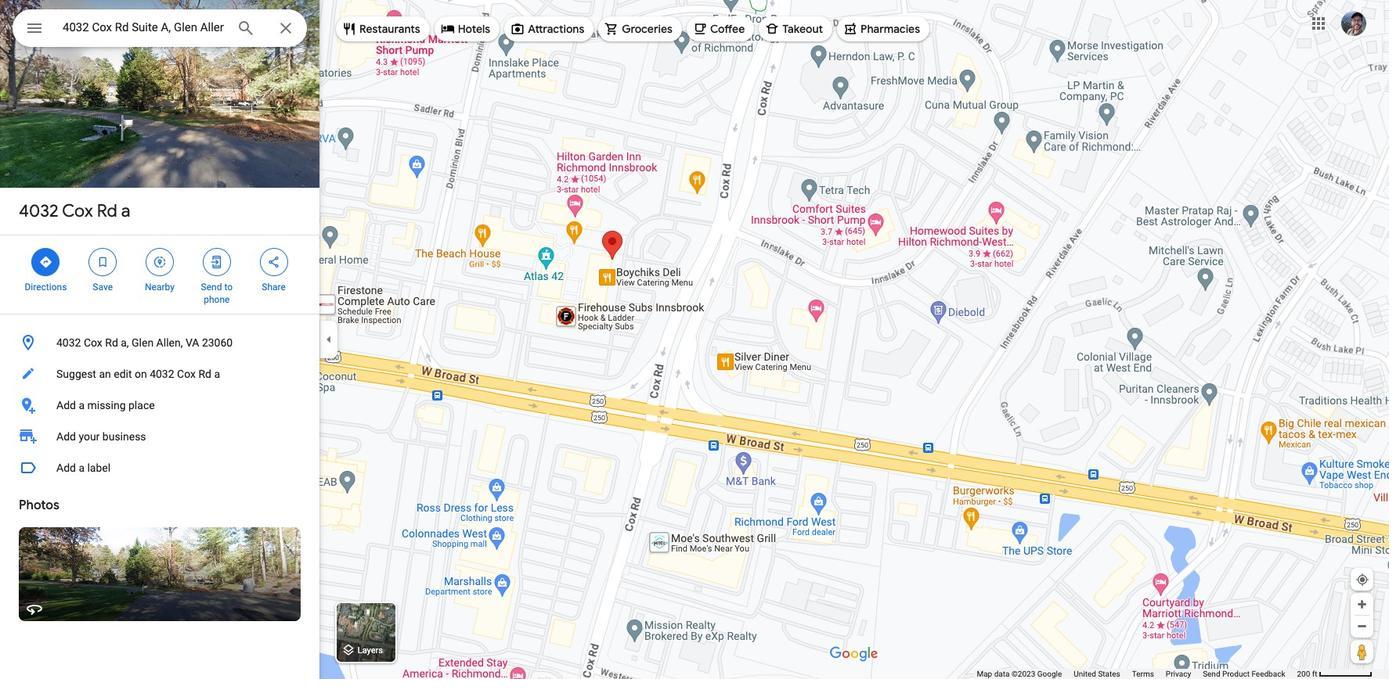 Task type: locate. For each thing, give the bounding box(es) containing it.
1 vertical spatial send
[[1203, 671, 1221, 679]]

add inside button
[[56, 400, 76, 412]]

4032 up suggest
[[56, 337, 81, 349]]

2 vertical spatial cox
[[177, 368, 196, 381]]

phone
[[204, 295, 230, 306]]

privacy button
[[1166, 670, 1192, 680]]

1 add from the top
[[56, 400, 76, 412]]

4032
[[19, 201, 58, 222], [56, 337, 81, 349], [150, 368, 174, 381]]

footer
[[977, 670, 1298, 680]]

4032 up  in the left of the page
[[19, 201, 58, 222]]

None field
[[63, 18, 224, 37]]

add left label
[[56, 462, 76, 475]]

cox for a
[[62, 201, 93, 222]]

send inside send to phone
[[201, 282, 222, 293]]

4032 for 4032 cox rd a, glen allen, va 23060
[[56, 337, 81, 349]]

0 vertical spatial rd
[[97, 201, 117, 222]]

map data ©2023 google
[[977, 671, 1062, 679]]

send
[[201, 282, 222, 293], [1203, 671, 1221, 679]]

0 vertical spatial 4032
[[19, 201, 58, 222]]

privacy
[[1166, 671, 1192, 679]]

1 vertical spatial cox
[[84, 337, 102, 349]]

©2023
[[1012, 671, 1036, 679]]

actions for 4032 cox rd a region
[[0, 236, 320, 314]]

glen
[[132, 337, 154, 349]]

add for add a missing place
[[56, 400, 76, 412]]

1 vertical spatial rd
[[105, 337, 118, 349]]

rd left 'a,'
[[105, 337, 118, 349]]

3 add from the top
[[56, 462, 76, 475]]

1 vertical spatial 4032
[[56, 337, 81, 349]]

share
[[262, 282, 286, 293]]


[[267, 254, 281, 271]]

terms button
[[1133, 670, 1155, 680]]

to
[[224, 282, 233, 293]]

groceries
[[622, 22, 673, 36]]

cox
[[62, 201, 93, 222], [84, 337, 102, 349], [177, 368, 196, 381]]

send inside button
[[1203, 671, 1221, 679]]

footer inside "google maps" element
[[977, 670, 1298, 680]]

none field inside 4032 cox rd suite a, glen allen, va 23060 field
[[63, 18, 224, 37]]

rd for a,
[[105, 337, 118, 349]]

a inside button
[[79, 400, 85, 412]]

200
[[1298, 671, 1311, 679]]

add
[[56, 400, 76, 412], [56, 431, 76, 443], [56, 462, 76, 475]]

0 vertical spatial cox
[[62, 201, 93, 222]]

rd down 23060
[[198, 368, 211, 381]]

add a label button
[[0, 453, 320, 484]]

4032 cox rd a, glen allen, va 23060 button
[[0, 327, 320, 359]]

send up phone
[[201, 282, 222, 293]]

cox for a,
[[84, 337, 102, 349]]

states
[[1099, 671, 1121, 679]]

4032 right on
[[150, 368, 174, 381]]

2 vertical spatial add
[[56, 462, 76, 475]]

a
[[121, 201, 130, 222], [214, 368, 220, 381], [79, 400, 85, 412], [79, 462, 85, 475]]

a left the missing
[[79, 400, 85, 412]]

a down 23060
[[214, 368, 220, 381]]

1 vertical spatial add
[[56, 431, 76, 443]]

suggest an edit on 4032 cox rd a
[[56, 368, 220, 381]]


[[25, 17, 44, 39]]

footer containing map data ©2023 google
[[977, 670, 1298, 680]]

takeout button
[[759, 10, 833, 48]]

hotels button
[[435, 10, 500, 48]]

a up actions for 4032 cox rd a region
[[121, 201, 130, 222]]

add down suggest
[[56, 400, 76, 412]]

data
[[995, 671, 1010, 679]]

collapse side panel image
[[320, 331, 338, 349]]

restaurants
[[360, 22, 420, 36]]

coffee
[[710, 22, 745, 36]]

add left your
[[56, 431, 76, 443]]

pharmacies
[[861, 22, 920, 36]]

send left product
[[1203, 671, 1221, 679]]

1 horizontal spatial send
[[1203, 671, 1221, 679]]

4032 cox rd a
[[19, 201, 130, 222]]

attractions button
[[505, 10, 594, 48]]


[[153, 254, 167, 271]]

add inside button
[[56, 462, 76, 475]]

save
[[93, 282, 113, 293]]

2 vertical spatial rd
[[198, 368, 211, 381]]

add a missing place button
[[0, 390, 320, 421]]

rd up 
[[97, 201, 117, 222]]

2 add from the top
[[56, 431, 76, 443]]

united states button
[[1074, 670, 1121, 680]]

0 vertical spatial send
[[201, 282, 222, 293]]

0 vertical spatial add
[[56, 400, 76, 412]]

va
[[186, 337, 199, 349]]

200 ft button
[[1298, 671, 1373, 679]]

23060
[[202, 337, 233, 349]]

pharmacies button
[[837, 10, 930, 48]]

directions
[[25, 282, 67, 293]]

suggest
[[56, 368, 96, 381]]

rd
[[97, 201, 117, 222], [105, 337, 118, 349], [198, 368, 211, 381]]

0 horizontal spatial send
[[201, 282, 222, 293]]

coffee button
[[687, 10, 755, 48]]



Task type: describe. For each thing, give the bounding box(es) containing it.
business
[[102, 431, 146, 443]]

hotels
[[458, 22, 490, 36]]

takeout
[[783, 22, 823, 36]]

add a missing place
[[56, 400, 155, 412]]

your
[[79, 431, 100, 443]]

terms
[[1133, 671, 1155, 679]]

add your business
[[56, 431, 146, 443]]

add your business link
[[0, 421, 320, 453]]

send for send to phone
[[201, 282, 222, 293]]

an
[[99, 368, 111, 381]]

on
[[135, 368, 147, 381]]

 button
[[13, 9, 56, 50]]

feedback
[[1252, 671, 1286, 679]]

send product feedback
[[1203, 671, 1286, 679]]

layers
[[358, 647, 383, 657]]

restaurants button
[[336, 10, 430, 48]]

4032 cox rd a, glen allen, va 23060
[[56, 337, 233, 349]]

a left label
[[79, 462, 85, 475]]

add a label
[[56, 462, 111, 475]]

label
[[87, 462, 111, 475]]

a,
[[121, 337, 129, 349]]

ft
[[1313, 671, 1318, 679]]


[[210, 254, 224, 271]]


[[39, 254, 53, 271]]

4032 Cox Rd Suite A, Glen Allen, VA 23060 field
[[13, 9, 307, 47]]

show your location image
[[1356, 573, 1370, 588]]

rd for a
[[97, 201, 117, 222]]

4032 cox rd a main content
[[0, 0, 320, 680]]

zoom out image
[[1357, 621, 1369, 633]]

united states
[[1074, 671, 1121, 679]]

missing
[[87, 400, 126, 412]]

suggest an edit on 4032 cox rd a button
[[0, 359, 320, 390]]

4032 for 4032 cox rd a
[[19, 201, 58, 222]]

2 vertical spatial 4032
[[150, 368, 174, 381]]

200 ft
[[1298, 671, 1318, 679]]

allen,
[[156, 337, 183, 349]]

google
[[1038, 671, 1062, 679]]

send product feedback button
[[1203, 670, 1286, 680]]

send for send product feedback
[[1203, 671, 1221, 679]]

add for add your business
[[56, 431, 76, 443]]

attractions
[[528, 22, 585, 36]]

google account: cj baylor  
(christian.baylor@adept.ai) image
[[1342, 11, 1367, 36]]

product
[[1223, 671, 1250, 679]]

map
[[977, 671, 993, 679]]

 search field
[[13, 9, 307, 50]]

show street view coverage image
[[1351, 641, 1374, 664]]

send to phone
[[201, 282, 233, 306]]

photos
[[19, 498, 59, 514]]

place
[[128, 400, 155, 412]]

groceries button
[[599, 10, 682, 48]]

add for add a label
[[56, 462, 76, 475]]

edit
[[114, 368, 132, 381]]


[[96, 254, 110, 271]]

zoom in image
[[1357, 599, 1369, 611]]

google maps element
[[0, 0, 1390, 680]]

nearby
[[145, 282, 175, 293]]

united
[[1074, 671, 1097, 679]]



Task type: vqa. For each thing, say whether or not it's contained in the screenshot.


